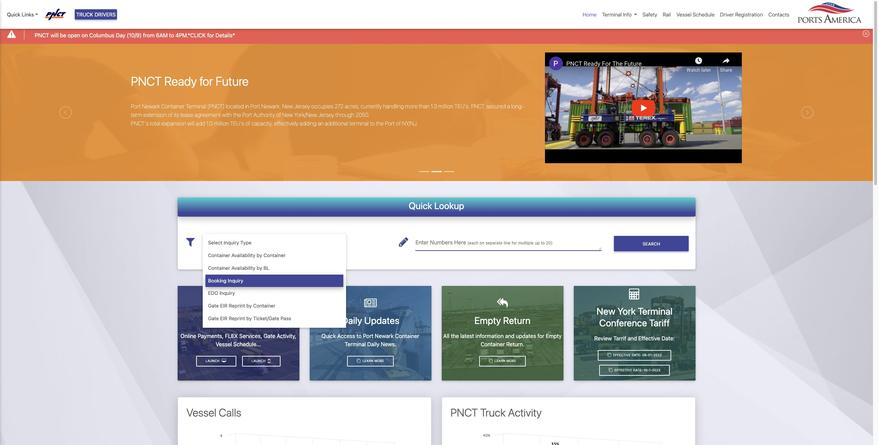 Task type: locate. For each thing, give the bounding box(es) containing it.
0 horizontal spatial more
[[374, 359, 384, 363]]

york/new
[[294, 112, 317, 118]]

by left bl
[[257, 265, 262, 271]]

0 vertical spatial will
[[51, 32, 58, 38]]

launch link
[[242, 356, 281, 367], [196, 356, 236, 367]]

1 horizontal spatial on
[[480, 240, 484, 246]]

terminal
[[602, 11, 622, 17], [186, 103, 206, 110], [638, 306, 673, 317], [345, 341, 366, 347]]

1 eir from the top
[[220, 303, 227, 309]]

to right terminal
[[370, 120, 375, 127]]

2 vertical spatial inquiry
[[219, 290, 235, 296]]

the
[[233, 112, 241, 118], [376, 120, 384, 127], [451, 333, 459, 339]]

1 horizontal spatial and
[[628, 335, 637, 341]]

news.
[[381, 341, 396, 347]]

to
[[169, 32, 174, 38], [370, 120, 375, 127], [541, 240, 545, 246], [357, 333, 362, 339]]

0 horizontal spatial quick
[[7, 11, 20, 17]]

None text field
[[203, 234, 346, 251], [415, 234, 602, 251], [203, 234, 346, 251], [415, 234, 602, 251]]

through
[[335, 112, 354, 118]]

2 eir from the top
[[220, 316, 227, 321]]

0 horizontal spatial launch
[[206, 359, 220, 363]]

on inside 'link'
[[82, 32, 88, 38]]

the up teu's
[[233, 112, 241, 118]]

of left its
[[168, 112, 173, 118]]

quick left access at the bottom of the page
[[322, 333, 336, 339]]

quick left the 'lookup'
[[409, 200, 432, 211]]

jersey down occupies
[[318, 112, 334, 118]]

truck left activity
[[480, 406, 506, 419]]

empty inside all the latest information and updates for empty container return.
[[546, 333, 562, 339]]

0 vertical spatial effective
[[638, 335, 660, 341]]

quick links
[[7, 11, 34, 17]]

agreement
[[194, 112, 221, 118]]

newark up the news.
[[375, 333, 394, 339]]

1 horizontal spatial quick
[[322, 333, 336, 339]]

0 vertical spatial empty
[[474, 315, 501, 326]]

learn down all the latest information and updates for empty container return.
[[495, 359, 505, 363]]

learn more for updates
[[362, 359, 384, 363]]

quick left links
[[7, 11, 20, 17]]

container up bl
[[264, 252, 286, 258]]

0 horizontal spatial newark
[[142, 103, 160, 110]]

2 launch link from the left
[[196, 356, 236, 367]]

1 horizontal spatial launch
[[251, 359, 266, 363]]

by up container availability by bl
[[257, 252, 262, 258]]

1 vertical spatial gate
[[208, 316, 219, 321]]

pnct inside 'link'
[[35, 32, 49, 38]]

2 learn more from the left
[[494, 359, 516, 363]]

will left be
[[51, 32, 58, 38]]

2 learn from the left
[[495, 359, 505, 363]]

enter
[[415, 239, 429, 246]]

tos web portal
[[206, 315, 271, 326]]

vessel down flex
[[216, 341, 232, 347]]

activity
[[508, 406, 542, 419]]

1 horizontal spatial more
[[506, 359, 516, 363]]

effective down effective date: 06-01-2023 link
[[615, 368, 632, 372]]

1 vertical spatial vessel
[[216, 341, 232, 347]]

vessel
[[676, 11, 691, 17], [216, 341, 232, 347], [186, 406, 216, 419]]

1 vertical spatial will
[[187, 120, 194, 127]]

close image
[[863, 30, 869, 37]]

ny/nj.
[[402, 120, 418, 127]]

2 vertical spatial gate
[[264, 333, 275, 339]]

1 horizontal spatial clone image
[[489, 359, 493, 363]]

will
[[51, 32, 58, 38], [187, 120, 194, 127]]

0 vertical spatial vessel
[[676, 11, 691, 17]]

eir for gate eir reprint by ticket/gate pass
[[220, 316, 227, 321]]

to right up
[[541, 240, 545, 246]]

to inside 'quick access to port newark container terminal daily news.'
[[357, 333, 362, 339]]

1 vertical spatial inquiry
[[228, 278, 243, 284]]

truck
[[76, 11, 93, 17], [480, 406, 506, 419]]

0 vertical spatial availability
[[231, 252, 255, 258]]

1 vertical spatial availability
[[231, 265, 255, 271]]

2 vertical spatial effective
[[615, 368, 632, 372]]

0 horizontal spatial on
[[82, 32, 88, 38]]

1 vertical spatial quick
[[409, 200, 432, 211]]

ready
[[164, 74, 197, 89]]

and up return.
[[505, 333, 514, 339]]

on right open
[[82, 32, 88, 38]]

availability down container availability by container
[[231, 265, 255, 271]]

vessel inside online payments, flex services, gate activity, vessel schedule...
[[216, 341, 232, 347]]

1 more from the left
[[374, 359, 384, 363]]

1 horizontal spatial truck
[[480, 406, 506, 419]]

gate up payments,
[[208, 316, 219, 321]]

more down return.
[[506, 359, 516, 363]]

0 horizontal spatial the
[[233, 112, 241, 118]]

2 vertical spatial vessel
[[186, 406, 216, 419]]

2 vertical spatial the
[[451, 333, 459, 339]]

1 vertical spatial date:
[[632, 353, 641, 357]]

learn more down 'quick access to port newark container terminal daily news.'
[[362, 359, 384, 363]]

more down the news.
[[374, 359, 384, 363]]

for inside 'link'
[[207, 32, 214, 38]]

2 horizontal spatial the
[[451, 333, 459, 339]]

to inside enter numbers here (each on separate line for multiple up to 20)
[[541, 240, 545, 246]]

gate inside online payments, flex services, gate activity, vessel schedule...
[[264, 333, 275, 339]]

0 vertical spatial new
[[282, 103, 293, 110]]

2023 right '10-'
[[652, 368, 660, 372]]

effective date: 06-01-2023 link
[[598, 350, 671, 361]]

quick links link
[[7, 11, 38, 18]]

0 vertical spatial inquiry
[[224, 240, 239, 246]]

quick for quick access to port newark container terminal daily news.
[[322, 333, 336, 339]]

inquiry down "booking inquiry"
[[219, 290, 235, 296]]

term
[[131, 112, 142, 118]]

pnct for will
[[35, 32, 49, 38]]

effective right clone icon
[[613, 353, 631, 357]]

clone image
[[357, 359, 361, 363], [489, 359, 493, 363], [609, 368, 613, 372]]

1 horizontal spatial will
[[187, 120, 194, 127]]

york
[[617, 306, 636, 317]]

container down information at the bottom right of the page
[[481, 341, 505, 347]]

on inside enter numbers here (each on separate line for multiple up to 20)
[[480, 240, 484, 246]]

new left the york
[[596, 306, 615, 317]]

located
[[226, 103, 244, 110]]

of right teu's
[[245, 120, 250, 127]]

0 horizontal spatial will
[[51, 32, 58, 38]]

gate for gate eir reprint by container
[[208, 303, 219, 309]]

2 vertical spatial date:
[[633, 368, 643, 372]]

select inquiry type
[[208, 240, 251, 246]]

gate
[[208, 303, 219, 309], [208, 316, 219, 321], [264, 333, 275, 339]]

0 vertical spatial on
[[82, 32, 88, 38]]

0 horizontal spatial learn more link
[[347, 356, 394, 367]]

1 vertical spatial daily
[[367, 341, 379, 347]]

terminal up tariff on the right bottom of the page
[[638, 306, 673, 317]]

20)
[[546, 240, 553, 246]]

million
[[438, 103, 453, 110], [214, 120, 229, 127]]

1 horizontal spatial learn more
[[494, 359, 516, 363]]

safety link
[[640, 8, 660, 21]]

launch left desktop icon
[[206, 359, 220, 363]]

1 horizontal spatial learn
[[495, 359, 505, 363]]

gate eir reprint by container
[[208, 303, 275, 309]]

1 learn from the left
[[363, 359, 373, 363]]

clone image down all the latest information and updates for empty container return.
[[489, 359, 493, 363]]

vessel left calls
[[186, 406, 216, 419]]

truck drivers link
[[75, 9, 117, 20]]

will down lease
[[187, 120, 194, 127]]

effective for effective date: 10-1-2023
[[615, 368, 632, 372]]

empty right updates
[[546, 333, 562, 339]]

effective date: 10-1-2023
[[614, 368, 660, 372]]

▼
[[343, 240, 346, 245]]

lease
[[180, 112, 193, 118]]

edo inquiry
[[208, 290, 235, 296]]

the right the all
[[451, 333, 459, 339]]

date: for 01-
[[632, 353, 641, 357]]

0 horizontal spatial and
[[505, 333, 514, 339]]

1 horizontal spatial jersey
[[318, 112, 334, 118]]

1 vertical spatial 2023
[[652, 368, 660, 372]]

pnct ready for future
[[131, 74, 249, 89]]

1 vertical spatial truck
[[480, 406, 506, 419]]

terminal left info
[[602, 11, 622, 17]]

edo
[[208, 290, 218, 296]]

rail link
[[660, 8, 674, 21]]

quick inside 'quick access to port newark container terminal daily news.'
[[322, 333, 336, 339]]

its
[[174, 112, 179, 118]]

and
[[505, 333, 514, 339], [628, 335, 637, 341]]

2 vertical spatial quick
[[322, 333, 336, 339]]

2 horizontal spatial quick
[[409, 200, 432, 211]]

launch link down payments,
[[196, 356, 236, 367]]

container
[[161, 103, 185, 110], [208, 252, 230, 258], [264, 252, 286, 258], [208, 265, 230, 271], [253, 303, 275, 309], [395, 333, 419, 339], [481, 341, 505, 347]]

1 vertical spatial reprint
[[229, 316, 245, 321]]

desktop image
[[222, 359, 226, 363]]

for right updates
[[537, 333, 544, 339]]

0 vertical spatial eir
[[220, 303, 227, 309]]

review
[[594, 335, 612, 341]]

learn more link down all the latest information and updates for empty container return.
[[479, 356, 526, 367]]

launch for desktop icon
[[206, 359, 220, 363]]

1 vertical spatial empty
[[546, 333, 562, 339]]

handling
[[383, 103, 404, 110]]

0 vertical spatial daily
[[341, 315, 362, 326]]

gate down edo
[[208, 303, 219, 309]]

0 vertical spatial quick
[[7, 11, 20, 17]]

1 vertical spatial on
[[480, 240, 484, 246]]

learn more link down 'quick access to port newark container terminal daily news.'
[[347, 356, 394, 367]]

updates
[[516, 333, 536, 339]]

newark up extension
[[142, 103, 160, 110]]

terminal inside port newark container terminal (pnct) located in port newark, new jersey occupies 272 acres, currently handling more than 1.3 million teu's.                                 pnct secured a long- term extension of its lease agreement with the port authority of new york/new jersey through 2050. pnct's total expansion will add 1.0 million teu's of capacity,                                 effectively adding an additional terminal to the port of ny/nj.
[[186, 103, 206, 110]]

reprint down gate eir reprint by container
[[229, 316, 245, 321]]

pnct ready for future image
[[0, 44, 873, 219]]

payments,
[[198, 333, 224, 339]]

of left ny/nj.
[[396, 120, 401, 127]]

daily
[[341, 315, 362, 326], [367, 341, 379, 347]]

0 vertical spatial 2023
[[653, 353, 662, 357]]

2 learn more link from the left
[[479, 356, 526, 367]]

0 vertical spatial the
[[233, 112, 241, 118]]

1 vertical spatial effective
[[613, 353, 631, 357]]

launch left mobile "image"
[[251, 359, 266, 363]]

port down handling
[[385, 120, 395, 127]]

for
[[207, 32, 214, 38], [200, 74, 213, 89], [512, 240, 517, 246], [537, 333, 544, 339]]

for right ready
[[200, 74, 213, 89]]

2 availability from the top
[[231, 265, 255, 271]]

0 vertical spatial truck
[[76, 11, 93, 17]]

the inside all the latest information and updates for empty container return.
[[451, 333, 459, 339]]

0 vertical spatial newark
[[142, 103, 160, 110]]

2 launch from the left
[[206, 359, 220, 363]]

for left details*
[[207, 32, 214, 38]]

gate left activity,
[[264, 333, 275, 339]]

vessel right rail
[[676, 11, 691, 17]]

lookup
[[434, 200, 464, 211]]

jersey up 'york/new'
[[294, 103, 310, 110]]

inquiry for edo
[[219, 290, 235, 296]]

1 vertical spatial eir
[[220, 316, 227, 321]]

tariff
[[649, 317, 670, 329]]

container down select
[[208, 252, 230, 258]]

0 horizontal spatial million
[[214, 120, 229, 127]]

eir for gate eir reprint by container
[[220, 303, 227, 309]]

0 horizontal spatial clone image
[[357, 359, 361, 363]]

inquiry
[[224, 240, 239, 246], [228, 278, 243, 284], [219, 290, 235, 296]]

tarrif
[[613, 335, 626, 341]]

1-
[[649, 368, 652, 372]]

newark inside port newark container terminal (pnct) located in port newark, new jersey occupies 272 acres, currently handling more than 1.3 million teu's.                                 pnct secured a long- term extension of its lease agreement with the port authority of new york/new jersey through 2050. pnct's total expansion will add 1.0 million teu's of capacity,                                 effectively adding an additional terminal to the port of ny/nj.
[[142, 103, 160, 110]]

port up term
[[131, 103, 141, 110]]

container inside port newark container terminal (pnct) located in port newark, new jersey occupies 272 acres, currently handling more than 1.3 million teu's.                                 pnct secured a long- term extension of its lease agreement with the port authority of new york/new jersey through 2050. pnct's total expansion will add 1.0 million teu's of capacity,                                 effectively adding an additional terminal to the port of ny/nj.
[[161, 103, 185, 110]]

learn more link for return
[[479, 356, 526, 367]]

inquiry left type
[[224, 240, 239, 246]]

reprint up web in the bottom of the page
[[229, 303, 245, 309]]

truck left drivers
[[76, 11, 93, 17]]

(each
[[468, 240, 478, 246]]

1 vertical spatial newark
[[375, 333, 394, 339]]

an
[[318, 120, 324, 127]]

1 launch from the left
[[251, 359, 266, 363]]

new up effectively
[[282, 112, 293, 118]]

million down with
[[214, 120, 229, 127]]

0 vertical spatial reprint
[[229, 303, 245, 309]]

port inside 'quick access to port newark container terminal daily news.'
[[363, 333, 373, 339]]

day
[[116, 32, 125, 38]]

1 horizontal spatial the
[[376, 120, 384, 127]]

for right "line"
[[512, 240, 517, 246]]

1 horizontal spatial launch link
[[242, 356, 281, 367]]

container up its
[[161, 103, 185, 110]]

long-
[[511, 103, 524, 110]]

inquiry down container availability by bl
[[228, 278, 243, 284]]

port down daily updates
[[363, 333, 373, 339]]

services,
[[239, 333, 262, 339]]

million right the 1.3
[[438, 103, 453, 110]]

driver registration
[[720, 11, 763, 17]]

1 learn more from the left
[[362, 359, 384, 363]]

driver registration link
[[717, 8, 766, 21]]

inquiry for booking
[[228, 278, 243, 284]]

clone image for empty
[[489, 359, 493, 363]]

learn down 'quick access to port newark container terminal daily news.'
[[363, 359, 373, 363]]

2 reprint from the top
[[229, 316, 245, 321]]

2 horizontal spatial clone image
[[609, 368, 613, 372]]

2023 for 1-
[[652, 368, 660, 372]]

1 horizontal spatial daily
[[367, 341, 379, 347]]

effective date: 10-1-2023 link
[[599, 365, 670, 376]]

clone image down clone icon
[[609, 368, 613, 372]]

1 learn more link from the left
[[347, 356, 394, 367]]

1 reprint from the top
[[229, 303, 245, 309]]

will inside port newark container terminal (pnct) located in port newark, new jersey occupies 272 acres, currently handling more than 1.3 million teu's.                                 pnct secured a long- term extension of its lease agreement with the port authority of new york/new jersey through 2050. pnct's total expansion will add 1.0 million teu's of capacity,                                 effectively adding an additional terminal to the port of ny/nj.
[[187, 120, 194, 127]]

terminal inside new york terminal conference tariff
[[638, 306, 673, 317]]

terminal down access at the bottom of the page
[[345, 341, 366, 347]]

date: left '10-'
[[633, 368, 643, 372]]

on right (each
[[480, 240, 484, 246]]

0 horizontal spatial launch link
[[196, 356, 236, 367]]

daily inside 'quick access to port newark container terminal daily news.'
[[367, 341, 379, 347]]

learn more down return.
[[494, 359, 516, 363]]

return
[[503, 315, 530, 326]]

newark inside 'quick access to port newark container terminal daily news.'
[[375, 333, 394, 339]]

and right tarrif
[[628, 335, 637, 341]]

date: down tariff on the right bottom of the page
[[662, 335, 675, 341]]

container up the news.
[[395, 333, 419, 339]]

on for columbus
[[82, 32, 88, 38]]

return.
[[506, 341, 524, 347]]

daily left the news.
[[367, 341, 379, 347]]

0 vertical spatial gate
[[208, 303, 219, 309]]

1 horizontal spatial learn more link
[[479, 356, 526, 367]]

ticket/gate
[[253, 316, 279, 321]]

2 vertical spatial new
[[596, 306, 615, 317]]

1 horizontal spatial empty
[[546, 333, 562, 339]]

clone image down 'quick access to port newark container terminal daily news.'
[[357, 359, 361, 363]]

0 horizontal spatial learn
[[363, 359, 373, 363]]

effective up 01-
[[638, 335, 660, 341]]

0 horizontal spatial learn more
[[362, 359, 384, 363]]

to right access at the bottom of the page
[[357, 333, 362, 339]]

0 vertical spatial million
[[438, 103, 453, 110]]

pnct
[[35, 32, 49, 38], [131, 74, 162, 89], [471, 103, 485, 110], [450, 406, 478, 419]]

total
[[150, 120, 160, 127]]

availability down type
[[231, 252, 255, 258]]

effective for effective date: 06-01-2023
[[613, 353, 631, 357]]

the down currently
[[376, 120, 384, 127]]

home link
[[580, 8, 599, 21]]

gate for gate eir reprint by ticket/gate pass
[[208, 316, 219, 321]]

1 vertical spatial million
[[214, 120, 229, 127]]

date: left 06-
[[632, 353, 641, 357]]

1 horizontal spatial newark
[[375, 333, 394, 339]]

2023 right 06-
[[653, 353, 662, 357]]

availability for bl
[[231, 265, 255, 271]]

quick lookup
[[409, 200, 464, 211]]

1 availability from the top
[[231, 252, 255, 258]]

clone image inside effective date: 10-1-2023 link
[[609, 368, 613, 372]]

1 vertical spatial jersey
[[318, 112, 334, 118]]

eir down 'edo inquiry'
[[220, 303, 227, 309]]

launch link down schedule...
[[242, 356, 281, 367]]

0 horizontal spatial empty
[[474, 315, 501, 326]]

date:
[[662, 335, 675, 341], [632, 353, 641, 357], [633, 368, 643, 372]]

bl
[[264, 265, 269, 271]]

schedule
[[693, 11, 715, 17]]

to right 6am
[[169, 32, 174, 38]]

vessel for schedule
[[676, 11, 691, 17]]

eir up flex
[[220, 316, 227, 321]]

0 vertical spatial jersey
[[294, 103, 310, 110]]

terminal up lease
[[186, 103, 206, 110]]

new right "newark,"
[[282, 103, 293, 110]]

empty up information at the bottom right of the page
[[474, 315, 501, 326]]

latest
[[460, 333, 474, 339]]

2 more from the left
[[506, 359, 516, 363]]

daily up access at the bottom of the page
[[341, 315, 362, 326]]

pnct will be open on columbus day (10/9) from 6am to 4pm.*click for details*
[[35, 32, 235, 38]]



Task type: describe. For each thing, give the bounding box(es) containing it.
updates
[[364, 315, 399, 326]]

terminal inside 'quick access to port newark container terminal daily news.'
[[345, 341, 366, 347]]

additional
[[325, 120, 348, 127]]

line
[[504, 240, 510, 246]]

review tarrif and effective date:
[[594, 335, 675, 341]]

empty return
[[474, 315, 530, 326]]

enter numbers here (each on separate line for multiple up to 20)
[[415, 239, 553, 246]]

acres,
[[345, 103, 359, 110]]

secured
[[486, 103, 506, 110]]

info
[[623, 11, 632, 17]]

access
[[337, 333, 355, 339]]

columbus
[[89, 32, 114, 38]]

pnct's
[[131, 120, 149, 127]]

online
[[180, 333, 196, 339]]

registration
[[735, 11, 763, 17]]

search button
[[614, 236, 689, 251]]

0 vertical spatial date:
[[662, 335, 675, 341]]

of down "newark,"
[[276, 112, 281, 118]]

information
[[475, 333, 504, 339]]

a
[[507, 103, 510, 110]]

pass
[[281, 316, 291, 321]]

by right web in the bottom of the page
[[246, 316, 252, 321]]

for inside all the latest information and updates for empty container return.
[[537, 333, 544, 339]]

contacts link
[[766, 8, 792, 21]]

new york terminal conference tariff
[[596, 306, 673, 329]]

and inside all the latest information and updates for empty container return.
[[505, 333, 514, 339]]

home
[[583, 11, 597, 17]]

container availability by container
[[208, 252, 286, 258]]

select
[[208, 240, 222, 246]]

by up gate eir reprint by ticket/gate pass
[[246, 303, 252, 309]]

reprint for container
[[229, 303, 245, 309]]

future
[[216, 74, 249, 89]]

1 vertical spatial new
[[282, 112, 293, 118]]

calls
[[219, 406, 241, 419]]

container availability by bl
[[208, 265, 269, 271]]

272
[[335, 103, 343, 110]]

container inside all the latest information and updates for empty container return.
[[481, 341, 505, 347]]

clone image for daily
[[357, 359, 361, 363]]

authority
[[253, 112, 275, 118]]

port right the "in"
[[250, 103, 260, 110]]

add
[[196, 120, 205, 127]]

newark,
[[261, 103, 281, 110]]

will inside 'link'
[[51, 32, 58, 38]]

than
[[419, 103, 429, 110]]

pnct will be open on columbus day (10/9) from 6am to 4pm.*click for details* link
[[35, 31, 235, 39]]

launch for mobile "image"
[[251, 359, 266, 363]]

flex
[[225, 333, 238, 339]]

2023 for 01-
[[653, 353, 662, 357]]

new inside new york terminal conference tariff
[[596, 306, 615, 317]]

0 horizontal spatial daily
[[341, 315, 362, 326]]

online payments, flex services, gate activity, vessel schedule...
[[180, 333, 296, 347]]

pnct for ready
[[131, 74, 162, 89]]

on for separate
[[480, 240, 484, 246]]

from
[[143, 32, 155, 38]]

1 vertical spatial the
[[376, 120, 384, 127]]

daily updates
[[341, 315, 399, 326]]

vessel calls
[[186, 406, 241, 419]]

1 launch link from the left
[[242, 356, 281, 367]]

1.0
[[206, 120, 213, 127]]

all
[[443, 333, 449, 339]]

quick access to port newark container terminal daily news.
[[322, 333, 419, 347]]

links
[[22, 11, 34, 17]]

effective date: 06-01-2023
[[612, 353, 662, 357]]

learn more for return
[[494, 359, 516, 363]]

container up ticket/gate
[[253, 303, 275, 309]]

0 horizontal spatial jersey
[[294, 103, 310, 110]]

be
[[60, 32, 66, 38]]

0 horizontal spatial truck
[[76, 11, 93, 17]]

(10/9)
[[127, 32, 142, 38]]

currently
[[361, 103, 382, 110]]

extension
[[143, 112, 167, 118]]

adding
[[300, 120, 316, 127]]

portal
[[247, 315, 271, 326]]

in
[[245, 103, 249, 110]]

terminal info
[[602, 11, 632, 17]]

vessel for calls
[[186, 406, 216, 419]]

more for return
[[506, 359, 516, 363]]

port down the "in"
[[242, 112, 252, 118]]

gate eir reprint by ticket/gate pass
[[208, 316, 291, 321]]

to inside pnct will be open on columbus day (10/9) from 6am to 4pm.*click for details* 'link'
[[169, 32, 174, 38]]

expansion
[[161, 120, 186, 127]]

mobile image
[[268, 358, 270, 364]]

learn for return
[[495, 359, 505, 363]]

occupies
[[311, 103, 333, 110]]

open
[[68, 32, 80, 38]]

quick for quick lookup
[[409, 200, 432, 211]]

learn for updates
[[363, 359, 373, 363]]

06-
[[642, 353, 648, 357]]

availability for container
[[231, 252, 255, 258]]

learn more link for updates
[[347, 356, 394, 367]]

port newark container terminal (pnct) located in port newark, new jersey occupies 272 acres, currently handling more than 1.3 million teu's.                                 pnct secured a long- term extension of its lease agreement with the port authority of new york/new jersey through 2050. pnct's total expansion will add 1.0 million teu's of capacity,                                 effectively adding an additional terminal to the port of ny/nj.
[[131, 103, 524, 127]]

drivers
[[95, 11, 116, 17]]

search
[[643, 241, 660, 247]]

truck drivers
[[76, 11, 116, 17]]

vessel schedule
[[676, 11, 715, 17]]

to inside port newark container terminal (pnct) located in port newark, new jersey occupies 272 acres, currently handling more than 1.3 million teu's.                                 pnct secured a long- term extension of its lease agreement with the port authority of new york/new jersey through 2050. pnct's total expansion will add 1.0 million teu's of capacity,                                 effectively adding an additional terminal to the port of ny/nj.
[[370, 120, 375, 127]]

pnct truck activity
[[450, 406, 542, 419]]

1 horizontal spatial million
[[438, 103, 453, 110]]

more
[[405, 103, 417, 110]]

with
[[222, 112, 232, 118]]

here
[[454, 239, 466, 246]]

tos
[[206, 315, 224, 326]]

reprint for ticket/gate
[[229, 316, 245, 321]]

container up booking
[[208, 265, 230, 271]]

rail
[[663, 11, 671, 17]]

10-
[[644, 368, 649, 372]]

container inside 'quick access to port newark container terminal daily news.'
[[395, 333, 419, 339]]

more for updates
[[374, 359, 384, 363]]

pnct inside port newark container terminal (pnct) located in port newark, new jersey occupies 272 acres, currently handling more than 1.3 million teu's.                                 pnct secured a long- term extension of its lease agreement with the port authority of new york/new jersey through 2050. pnct's total expansion will add 1.0 million teu's of capacity,                                 effectively adding an additional terminal to the port of ny/nj.
[[471, 103, 485, 110]]

date: for 1-
[[633, 368, 643, 372]]

booking inquiry
[[208, 278, 243, 284]]

clone image
[[607, 353, 611, 357]]

effectively
[[274, 120, 298, 127]]

pnct for truck
[[450, 406, 478, 419]]

4pm.*click
[[175, 32, 206, 38]]

(pnct)
[[207, 103, 225, 110]]

inquiry for select
[[224, 240, 239, 246]]

all the latest information and updates for empty container return.
[[443, 333, 562, 347]]

quick for quick links
[[7, 11, 20, 17]]

for inside enter numbers here (each on separate line for multiple up to 20)
[[512, 240, 517, 246]]

6am
[[156, 32, 168, 38]]

pnct will be open on columbus day (10/9) from 6am to 4pm.*click for details* alert
[[0, 25, 873, 44]]

safety
[[643, 11, 657, 17]]



Task type: vqa. For each thing, say whether or not it's contained in the screenshot.
Contact
no



